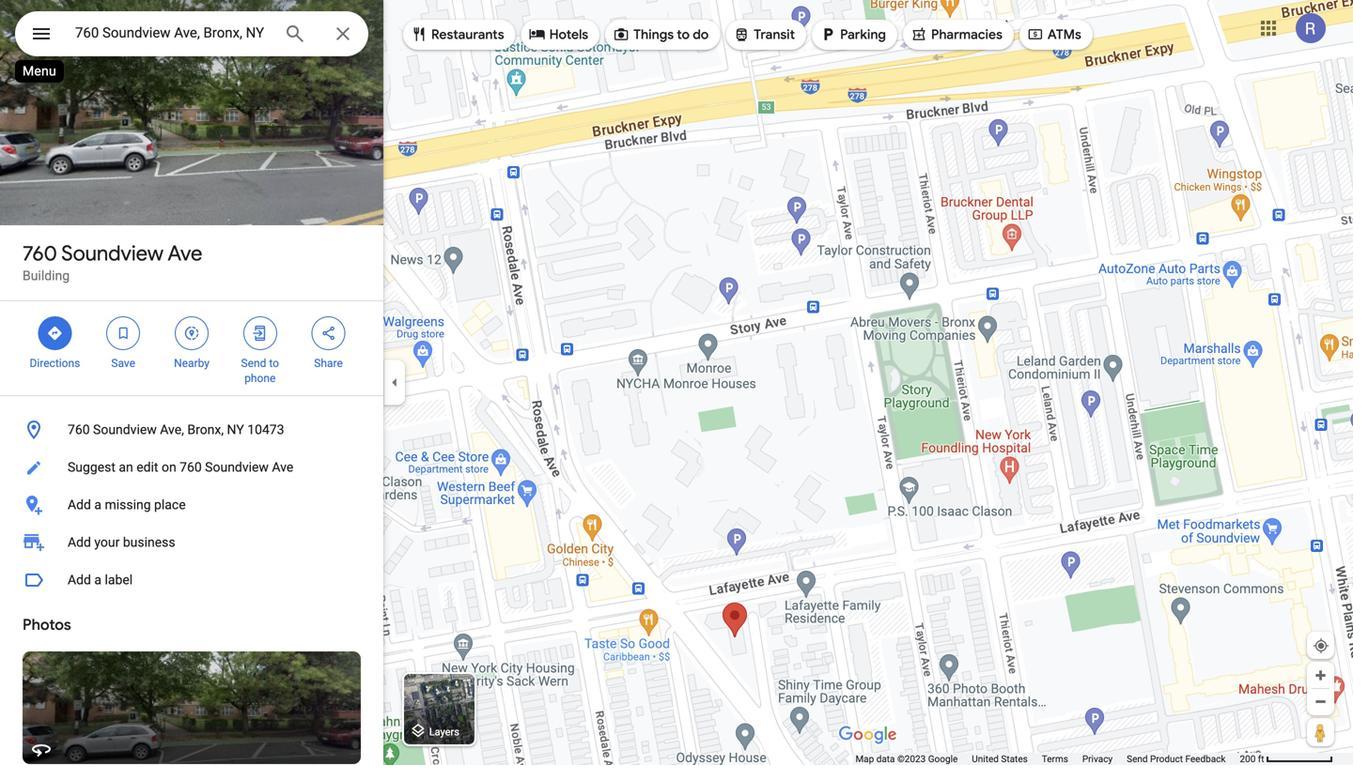 Task type: vqa. For each thing, say whether or not it's contained in the screenshot.


Task type: locate. For each thing, give the bounding box(es) containing it.
footer containing map data ©2023 google
[[855, 754, 1240, 766]]

0 horizontal spatial ave
[[168, 241, 202, 267]]

place
[[154, 498, 186, 513]]

add inside button
[[68, 573, 91, 588]]

soundview inside button
[[93, 422, 157, 438]]

to up phone
[[269, 357, 279, 370]]

add for add your business
[[68, 535, 91, 551]]

ave
[[168, 241, 202, 267], [272, 460, 293, 475]]

1 vertical spatial send
[[1127, 754, 1148, 765]]

760
[[23, 241, 57, 267], [68, 422, 90, 438], [180, 460, 202, 475]]


[[529, 24, 546, 45]]

actions for 760 soundview ave region
[[0, 302, 383, 396]]

add your business link
[[0, 524, 383, 562]]

a for label
[[94, 573, 101, 588]]

0 horizontal spatial 760
[[23, 241, 57, 267]]

ave down 10473
[[272, 460, 293, 475]]

1 vertical spatial add
[[68, 535, 91, 551]]

 transit
[[733, 24, 795, 45]]

2 vertical spatial 760
[[180, 460, 202, 475]]

1 add from the top
[[68, 498, 91, 513]]

760 soundview ave main content
[[0, 0, 383, 766]]

send to phone
[[241, 357, 279, 385]]

a inside button
[[94, 498, 101, 513]]

collapse side panel image
[[384, 373, 405, 393]]

0 horizontal spatial to
[[269, 357, 279, 370]]

None field
[[75, 22, 269, 44]]

soundview inside 760 soundview ave building
[[61, 241, 163, 267]]

footer
[[855, 754, 1240, 766]]

send for send product feedback
[[1127, 754, 1148, 765]]

0 vertical spatial add
[[68, 498, 91, 513]]

add down 'suggest'
[[68, 498, 91, 513]]

soundview
[[61, 241, 163, 267], [93, 422, 157, 438], [205, 460, 269, 475]]

a left missing
[[94, 498, 101, 513]]

suggest an edit on 760 soundview ave
[[68, 460, 293, 475]]

760 soundview ave building
[[23, 241, 202, 284]]

add left your
[[68, 535, 91, 551]]

ave up the 
[[168, 241, 202, 267]]

200 ft button
[[1240, 754, 1333, 765]]

label
[[105, 573, 133, 588]]

760 soundview ave, bronx, ny 10473
[[68, 422, 284, 438]]

atms
[[1048, 26, 1081, 43]]

a left label
[[94, 573, 101, 588]]

zoom in image
[[1314, 669, 1328, 683]]

2 vertical spatial soundview
[[205, 460, 269, 475]]

1 vertical spatial a
[[94, 573, 101, 588]]

data
[[876, 754, 895, 765]]

 restaurants
[[411, 24, 504, 45]]

760 inside button
[[68, 422, 90, 438]]

on
[[162, 460, 176, 475]]

to
[[677, 26, 690, 43], [269, 357, 279, 370]]

transit
[[754, 26, 795, 43]]

send inside send to phone
[[241, 357, 266, 370]]

 things to do
[[613, 24, 709, 45]]

send inside button
[[1127, 754, 1148, 765]]

2 a from the top
[[94, 573, 101, 588]]

add a missing place button
[[0, 487, 383, 524]]

2 horizontal spatial 760
[[180, 460, 202, 475]]

do
[[693, 26, 709, 43]]

1 a from the top
[[94, 498, 101, 513]]

0 vertical spatial soundview
[[61, 241, 163, 267]]

restaurants
[[431, 26, 504, 43]]

1 horizontal spatial to
[[677, 26, 690, 43]]

send left product
[[1127, 754, 1148, 765]]

phone
[[244, 372, 276, 385]]

add inside add your business link
[[68, 535, 91, 551]]

2 vertical spatial add
[[68, 573, 91, 588]]

soundview up an
[[93, 422, 157, 438]]

soundview for ave
[[61, 241, 163, 267]]

1 horizontal spatial 760
[[68, 422, 90, 438]]

760 for ave
[[23, 241, 57, 267]]

2 add from the top
[[68, 535, 91, 551]]

zoom out image
[[1314, 695, 1328, 709]]

0 vertical spatial ave
[[168, 241, 202, 267]]

0 vertical spatial send
[[241, 357, 266, 370]]

1 vertical spatial 760
[[68, 422, 90, 438]]

soundview for ave,
[[93, 422, 157, 438]]

layers
[[429, 727, 459, 738]]

map
[[855, 754, 874, 765]]


[[910, 24, 927, 45]]

add a label button
[[0, 562, 383, 599]]

1 vertical spatial ave
[[272, 460, 293, 475]]

0 horizontal spatial send
[[241, 357, 266, 370]]

1 horizontal spatial send
[[1127, 754, 1148, 765]]

things
[[633, 26, 674, 43]]

ave inside "button"
[[272, 460, 293, 475]]

760 inside 760 soundview ave building
[[23, 241, 57, 267]]


[[733, 24, 750, 45]]

send
[[241, 357, 266, 370], [1127, 754, 1148, 765]]

0 vertical spatial a
[[94, 498, 101, 513]]

a inside button
[[94, 573, 101, 588]]

760 up 'suggest'
[[68, 422, 90, 438]]

760 for ave,
[[68, 422, 90, 438]]

united
[[972, 754, 999, 765]]

760 right 'on'
[[180, 460, 202, 475]]

send up phone
[[241, 357, 266, 370]]

to left do
[[677, 26, 690, 43]]

760 Soundview Ave, Bronx, NY 10473 field
[[15, 11, 368, 56]]

760 up building
[[23, 241, 57, 267]]

share
[[314, 357, 343, 370]]

10473
[[247, 422, 284, 438]]

 search field
[[15, 11, 368, 60]]

0 vertical spatial to
[[677, 26, 690, 43]]

bronx,
[[187, 422, 224, 438]]

feedback
[[1185, 754, 1226, 765]]

3 add from the top
[[68, 573, 91, 588]]

0 vertical spatial 760
[[23, 241, 57, 267]]

add left label
[[68, 573, 91, 588]]

hotels
[[549, 26, 588, 43]]

1 horizontal spatial ave
[[272, 460, 293, 475]]

parking
[[840, 26, 886, 43]]

 parking
[[819, 24, 886, 45]]


[[1027, 24, 1044, 45]]

200
[[1240, 754, 1256, 765]]

a
[[94, 498, 101, 513], [94, 573, 101, 588]]

soundview up building
[[61, 241, 163, 267]]

suggest
[[68, 460, 116, 475]]

1 vertical spatial to
[[269, 357, 279, 370]]

add
[[68, 498, 91, 513], [68, 535, 91, 551], [68, 573, 91, 588]]

1 vertical spatial soundview
[[93, 422, 157, 438]]

760 soundview ave, bronx, ny 10473 button
[[0, 412, 383, 449]]

add inside add a missing place button
[[68, 498, 91, 513]]

 atms
[[1027, 24, 1081, 45]]

soundview down "ny"
[[205, 460, 269, 475]]

show your location image
[[1313, 638, 1330, 655]]



Task type: describe. For each thing, give the bounding box(es) containing it.
add a missing place
[[68, 498, 186, 513]]

building
[[23, 268, 70, 284]]

200 ft
[[1240, 754, 1264, 765]]

product
[[1150, 754, 1183, 765]]

privacy
[[1082, 754, 1113, 765]]

directions
[[30, 357, 80, 370]]

suggest an edit on 760 soundview ave button
[[0, 449, 383, 487]]

an
[[119, 460, 133, 475]]

save
[[111, 357, 135, 370]]


[[30, 20, 53, 47]]

to inside  things to do
[[677, 26, 690, 43]]


[[183, 323, 200, 344]]


[[819, 24, 836, 45]]

ave,
[[160, 422, 184, 438]]

©2023
[[897, 754, 926, 765]]

 button
[[15, 11, 68, 60]]

photos
[[23, 616, 71, 635]]

edit
[[136, 460, 158, 475]]

google
[[928, 754, 958, 765]]

states
[[1001, 754, 1028, 765]]

 pharmacies
[[910, 24, 1003, 45]]

missing
[[105, 498, 151, 513]]

ny
[[227, 422, 244, 438]]

 hotels
[[529, 24, 588, 45]]

a for missing
[[94, 498, 101, 513]]

ft
[[1258, 754, 1264, 765]]

add for add a label
[[68, 573, 91, 588]]

send product feedback
[[1127, 754, 1226, 765]]


[[46, 323, 63, 344]]

show street view coverage image
[[1307, 719, 1334, 747]]

nearby
[[174, 357, 209, 370]]


[[613, 24, 630, 45]]

google maps element
[[0, 0, 1353, 766]]

add for add a missing place
[[68, 498, 91, 513]]

your
[[94, 535, 120, 551]]

privacy button
[[1082, 754, 1113, 766]]

united states
[[972, 754, 1028, 765]]

business
[[123, 535, 175, 551]]


[[115, 323, 132, 344]]

google account: ruby anderson  
(rubyanndersson@gmail.com) image
[[1296, 13, 1326, 43]]

soundview inside "button"
[[205, 460, 269, 475]]


[[411, 24, 428, 45]]


[[252, 323, 269, 344]]

none field inside 760 soundview ave, bronx, ny 10473 field
[[75, 22, 269, 44]]

pharmacies
[[931, 26, 1003, 43]]

send product feedback button
[[1127, 754, 1226, 766]]

send for send to phone
[[241, 357, 266, 370]]

ave inside 760 soundview ave building
[[168, 241, 202, 267]]

terms button
[[1042, 754, 1068, 766]]

760 inside "button"
[[180, 460, 202, 475]]

footer inside google maps element
[[855, 754, 1240, 766]]


[[320, 323, 337, 344]]

united states button
[[972, 754, 1028, 766]]

map data ©2023 google
[[855, 754, 958, 765]]

terms
[[1042, 754, 1068, 765]]

add your business
[[68, 535, 175, 551]]

to inside send to phone
[[269, 357, 279, 370]]

add a label
[[68, 573, 133, 588]]



